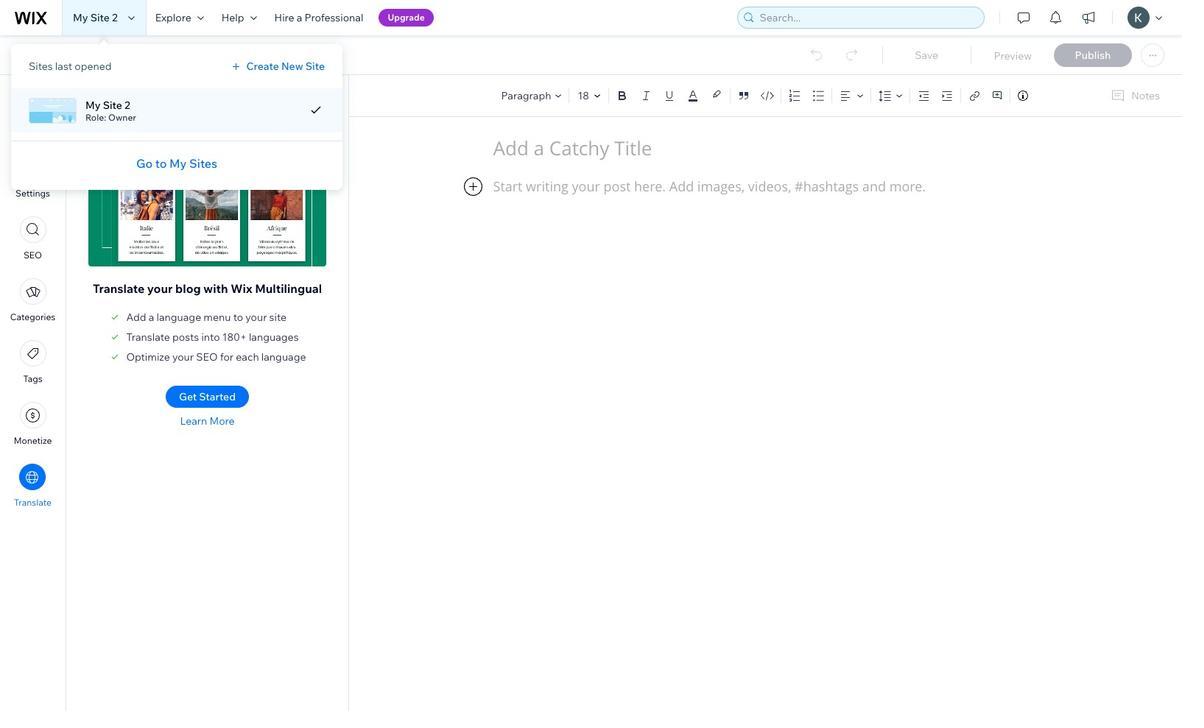 Task type: vqa. For each thing, say whether or not it's contained in the screenshot.
Invoiced
no



Task type: locate. For each thing, give the bounding box(es) containing it.
0 horizontal spatial 2
[[112, 11, 118, 24]]

tags button
[[20, 340, 46, 385]]

translate down opened
[[88, 95, 146, 112]]

hire
[[275, 11, 295, 24]]

1 horizontal spatial language
[[261, 351, 306, 364]]

hire a professional
[[275, 11, 364, 24]]

go to my sites link
[[136, 155, 217, 172]]

a up optimize at left
[[149, 311, 154, 324]]

add button
[[20, 93, 46, 137]]

1 vertical spatial add
[[126, 311, 146, 324]]

upgrade button
[[379, 9, 434, 27]]

site right new
[[306, 60, 325, 73]]

translate left blog
[[93, 281, 145, 296]]

my left owner
[[85, 98, 101, 112]]

site
[[269, 311, 287, 324]]

site
[[90, 11, 110, 24], [306, 60, 325, 73], [103, 98, 122, 112]]

my site 2 role: owner
[[85, 98, 136, 123]]

a
[[297, 11, 302, 24], [149, 311, 154, 324]]

my right go
[[170, 156, 187, 171]]

seo up categories button
[[24, 250, 42, 261]]

sites left last
[[29, 60, 53, 73]]

opened
[[75, 60, 112, 73]]

0 vertical spatial add
[[24, 126, 41, 137]]

0 horizontal spatial a
[[149, 311, 154, 324]]

with
[[204, 281, 228, 296]]

1 vertical spatial seo
[[196, 351, 218, 364]]

1 horizontal spatial to
[[233, 311, 243, 324]]

to right go
[[155, 156, 167, 171]]

to up 180+
[[233, 311, 243, 324]]

1 horizontal spatial a
[[297, 11, 302, 24]]

help
[[222, 11, 244, 24]]

2 left explore
[[112, 11, 118, 24]]

professional
[[305, 11, 364, 24]]

to
[[155, 156, 167, 171], [233, 311, 243, 324]]

add up optimize at left
[[126, 311, 146, 324]]

paragraph
[[501, 89, 552, 102]]

create new site
[[247, 60, 325, 73]]

language down languages
[[261, 351, 306, 364]]

for
[[220, 351, 234, 364]]

0 vertical spatial seo
[[24, 250, 42, 261]]

learn more button
[[180, 415, 235, 428]]

settings
[[16, 188, 50, 199]]

my inside my site 2 role: owner
[[85, 98, 101, 112]]

seo
[[24, 250, 42, 261], [196, 351, 218, 364]]

language
[[157, 311, 201, 324], [261, 351, 306, 364]]

add up settings button
[[24, 126, 41, 137]]

2 right role:
[[125, 98, 130, 112]]

sites right go
[[189, 156, 217, 171]]

a inside the add a language menu to your site translate posts into 180+ languages optimize your seo for each language
[[149, 311, 154, 324]]

0 vertical spatial 2
[[112, 11, 118, 24]]

tags
[[23, 374, 42, 385]]

my up sites last opened
[[73, 11, 88, 24]]

seo inside button
[[24, 250, 42, 261]]

None field
[[577, 88, 591, 103]]

0 vertical spatial language
[[157, 311, 201, 324]]

0 vertical spatial site
[[90, 11, 110, 24]]

add inside button
[[24, 126, 41, 137]]

0 horizontal spatial to
[[155, 156, 167, 171]]

a right hire
[[297, 11, 302, 24]]

your left site at top
[[246, 311, 267, 324]]

last
[[55, 60, 72, 73]]

your left blog
[[147, 281, 173, 296]]

monetize button
[[14, 402, 52, 447]]

site inside my site 2 role: owner
[[103, 98, 122, 112]]

site up opened
[[90, 11, 110, 24]]

None text field
[[493, 178, 1039, 527]]

2
[[112, 11, 118, 24], [125, 98, 130, 112]]

translate
[[88, 95, 146, 112], [93, 281, 145, 296], [126, 331, 170, 344], [14, 497, 52, 508]]

site for my site 2
[[90, 11, 110, 24]]

0 vertical spatial a
[[297, 11, 302, 24]]

explore
[[155, 11, 191, 24]]

0 horizontal spatial add
[[24, 126, 41, 137]]

create new site button
[[229, 60, 325, 73]]

0 vertical spatial my
[[73, 11, 88, 24]]

my for my site 2
[[73, 11, 88, 24]]

your
[[147, 281, 173, 296], [246, 311, 267, 324], [172, 351, 194, 364]]

languages
[[249, 331, 299, 344]]

language up posts at the left of page
[[157, 311, 201, 324]]

1 horizontal spatial add
[[126, 311, 146, 324]]

your down posts at the left of page
[[172, 351, 194, 364]]

1 vertical spatial sites
[[189, 156, 217, 171]]

1 vertical spatial 2
[[125, 98, 130, 112]]

learn
[[180, 415, 207, 428]]

translate your blog with wix multilingual
[[93, 281, 322, 296]]

role:
[[85, 112, 106, 123]]

menu
[[0, 84, 66, 517]]

add inside the add a language menu to your site translate posts into 180+ languages optimize your seo for each language
[[126, 311, 146, 324]]

a inside 'link'
[[297, 11, 302, 24]]

sites
[[29, 60, 53, 73], [189, 156, 217, 171]]

2 vertical spatial site
[[103, 98, 122, 112]]

get started button
[[166, 386, 249, 408]]

translate down monetize
[[14, 497, 52, 508]]

1 vertical spatial a
[[149, 311, 154, 324]]

translate inside the add a language menu to your site translate posts into 180+ languages optimize your seo for each language
[[126, 331, 170, 344]]

my
[[73, 11, 88, 24], [85, 98, 101, 112], [170, 156, 187, 171]]

1 vertical spatial my
[[85, 98, 101, 112]]

owner
[[108, 112, 136, 123]]

translate up optimize at left
[[126, 331, 170, 344]]

a for language
[[149, 311, 154, 324]]

2 inside my site 2 role: owner
[[125, 98, 130, 112]]

1 horizontal spatial seo
[[196, 351, 218, 364]]

1 horizontal spatial 2
[[125, 98, 130, 112]]

menu containing add
[[0, 84, 66, 517]]

settings button
[[16, 155, 50, 199]]

1 vertical spatial language
[[261, 351, 306, 364]]

seo left for
[[196, 351, 218, 364]]

0 horizontal spatial seo
[[24, 250, 42, 261]]

site down opened
[[103, 98, 122, 112]]

optimize
[[126, 351, 170, 364]]

add
[[24, 126, 41, 137], [126, 311, 146, 324]]

help button
[[213, 0, 266, 35]]

translate inside menu
[[14, 497, 52, 508]]

get
[[179, 391, 197, 404]]

0 vertical spatial sites
[[29, 60, 53, 73]]

1 vertical spatial to
[[233, 311, 243, 324]]



Task type: describe. For each thing, give the bounding box(es) containing it.
1 vertical spatial site
[[306, 60, 325, 73]]

hire a professional link
[[266, 0, 372, 35]]

monetize
[[14, 436, 52, 447]]

back button
[[18, 49, 59, 62]]

my site 2
[[73, 11, 118, 24]]

go to my sites
[[136, 156, 217, 171]]

go
[[136, 156, 153, 171]]

site for my site 2 role: owner
[[103, 98, 122, 112]]

create
[[247, 60, 279, 73]]

posts
[[172, 331, 199, 344]]

0 horizontal spatial language
[[157, 311, 201, 324]]

translate button
[[14, 464, 52, 508]]

add for add a language menu to your site translate posts into 180+ languages optimize your seo for each language
[[126, 311, 146, 324]]

to inside the add a language menu to your site translate posts into 180+ languages optimize your seo for each language
[[233, 311, 243, 324]]

back
[[35, 49, 59, 62]]

Search... field
[[756, 7, 980, 28]]

0 vertical spatial to
[[155, 156, 167, 171]]

each
[[236, 351, 259, 364]]

get started
[[179, 391, 236, 404]]

2 for my site 2 role: owner
[[125, 98, 130, 112]]

blog
[[175, 281, 201, 296]]

wix
[[231, 281, 252, 296]]

more
[[210, 415, 235, 428]]

Add a Catchy Title text field
[[493, 136, 1023, 161]]

multilingual
[[255, 281, 322, 296]]

sites last opened
[[29, 60, 112, 73]]

new
[[281, 60, 303, 73]]

my for my site 2 role: owner
[[85, 98, 101, 112]]

0 vertical spatial your
[[147, 281, 173, 296]]

learn more
[[180, 415, 235, 428]]

a for professional
[[297, 11, 302, 24]]

menu
[[204, 311, 231, 324]]

seo button
[[20, 217, 46, 261]]

plugin toolbar image
[[464, 178, 482, 196]]

paragraph button
[[499, 85, 566, 106]]

2 for my site 2
[[112, 11, 118, 24]]

1 horizontal spatial sites
[[189, 156, 217, 171]]

notes
[[1132, 89, 1161, 102]]

1 vertical spatial your
[[246, 311, 267, 324]]

180+
[[222, 331, 247, 344]]

2 vertical spatial your
[[172, 351, 194, 364]]

2 vertical spatial my
[[170, 156, 187, 171]]

categories button
[[10, 279, 55, 323]]

notes button
[[1106, 86, 1165, 106]]

upgrade
[[388, 12, 425, 23]]

0 horizontal spatial sites
[[29, 60, 53, 73]]

add for add
[[24, 126, 41, 137]]

add a language menu to your site translate posts into 180+ languages optimize your seo for each language
[[126, 311, 306, 364]]

seo inside the add a language menu to your site translate posts into 180+ languages optimize your seo for each language
[[196, 351, 218, 364]]

into
[[201, 331, 220, 344]]

categories
[[10, 312, 55, 323]]

started
[[199, 391, 236, 404]]



